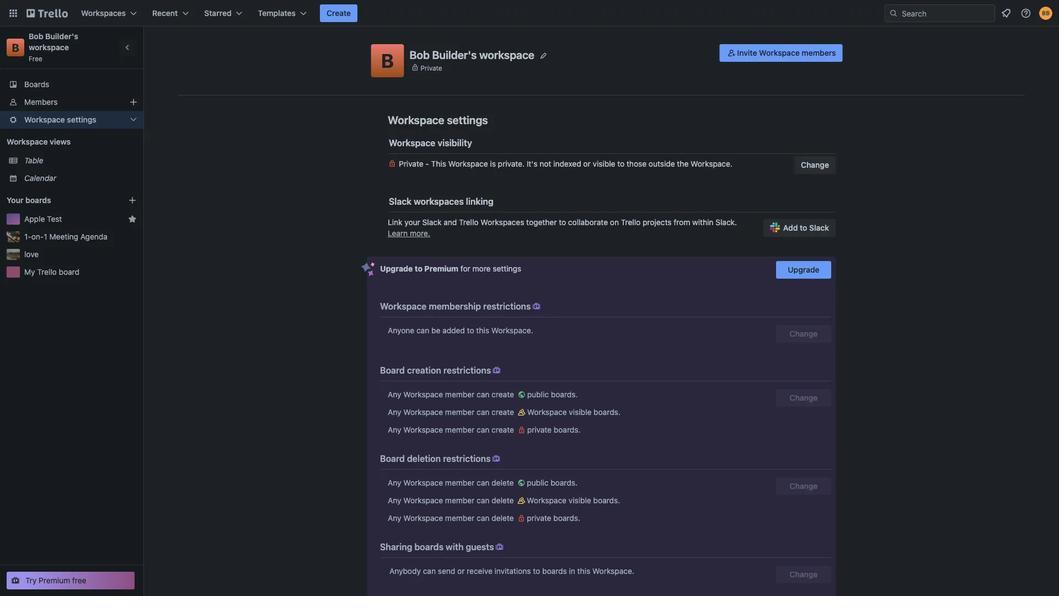 Task type: describe. For each thing, give the bounding box(es) containing it.
the
[[678, 159, 689, 168]]

anybody can send or receive invitations to boards in this workspace.
[[390, 567, 635, 576]]

boards link
[[0, 76, 144, 93]]

creation
[[407, 365, 442, 376]]

0 notifications image
[[1000, 7, 1014, 20]]

to inside link your slack and trello workspaces together to collaborate on trello projects from within slack. learn more.
[[559, 218, 566, 227]]

link
[[388, 218, 403, 227]]

1 horizontal spatial workspace.
[[593, 567, 635, 576]]

from
[[674, 218, 691, 227]]

workspace for bob builder's workspace free
[[29, 43, 69, 52]]

invite
[[738, 48, 758, 57]]

workspace for bob builder's workspace
[[480, 48, 535, 61]]

it's
[[527, 159, 538, 168]]

1 horizontal spatial settings
[[447, 113, 488, 126]]

change for board creation restrictions
[[790, 393, 818, 402]]

bob builder's workspace
[[410, 48, 535, 61]]

any workspace member can create for public boards.
[[388, 390, 517, 399]]

1 vertical spatial this
[[578, 567, 591, 576]]

guests
[[466, 542, 494, 552]]

workspace settings inside popup button
[[24, 115, 97, 124]]

calendar link
[[24, 173, 137, 184]]

add to slack link
[[764, 219, 836, 237]]

your
[[405, 218, 421, 227]]

workspace navigation collapse icon image
[[120, 40, 136, 55]]

sm image inside invite workspace members button
[[727, 47, 738, 59]]

workspaces inside link your slack and trello workspaces together to collaborate on trello projects from within slack. learn more.
[[481, 218, 525, 227]]

4 member from the top
[[445, 478, 475, 487]]

b button
[[371, 44, 404, 77]]

open information menu image
[[1021, 8, 1032, 19]]

to right add
[[800, 223, 808, 232]]

workspaces button
[[75, 4, 144, 22]]

private boards. for board deletion restrictions
[[527, 514, 581, 523]]

test
[[47, 214, 62, 224]]

public for board deletion restrictions
[[527, 478, 549, 487]]

more.
[[410, 229, 431, 238]]

on-
[[31, 232, 44, 241]]

b for the b link
[[12, 41, 19, 54]]

members link
[[0, 93, 144, 111]]

anybody
[[390, 567, 421, 576]]

restrictions for board deletion restrictions
[[443, 453, 491, 464]]

board for board deletion restrictions
[[380, 453, 405, 464]]

your boards
[[7, 196, 51, 205]]

my trello board link
[[24, 267, 137, 278]]

private for board creation restrictions
[[528, 425, 552, 434]]

0 horizontal spatial this
[[477, 326, 490, 335]]

invite workspace members button
[[720, 44, 843, 62]]

create for public boards.
[[492, 390, 514, 399]]

anyone can be added to this workspace.
[[388, 326, 534, 335]]

linking
[[466, 196, 494, 207]]

table link
[[24, 155, 137, 166]]

upgrade button
[[777, 261, 832, 279]]

to down more.
[[415, 264, 423, 273]]

board deletion restrictions
[[380, 453, 491, 464]]

starred button
[[198, 4, 249, 22]]

boards for your
[[25, 196, 51, 205]]

any workspace member can delete for public boards.
[[388, 478, 516, 487]]

5 member from the top
[[445, 496, 475, 505]]

recent button
[[146, 4, 196, 22]]

1-on-1 meeting agenda
[[24, 232, 108, 241]]

2 vertical spatial boards
[[543, 567, 567, 576]]

projects
[[643, 218, 672, 227]]

upgrade for upgrade to premium for more settings
[[380, 264, 413, 273]]

private for board deletion restrictions
[[527, 514, 552, 523]]

my trello board
[[24, 267, 80, 277]]

upgrade for upgrade
[[788, 265, 820, 274]]

private.
[[498, 159, 525, 168]]

back to home image
[[26, 4, 68, 22]]

try premium free
[[25, 576, 86, 585]]

any workspace member can delete for workspace visible boards.
[[388, 496, 516, 505]]

workspace visible boards. for board deletion restrictions
[[527, 496, 621, 505]]

change for board deletion restrictions
[[790, 482, 818, 491]]

try
[[25, 576, 37, 585]]

workspace visibility
[[389, 138, 472, 148]]

be
[[432, 326, 441, 335]]

5 any from the top
[[388, 496, 402, 505]]

upgrade to premium for more settings
[[380, 264, 522, 273]]

3 any from the top
[[388, 425, 402, 434]]

apple test link
[[24, 214, 124, 225]]

create
[[327, 9, 351, 18]]

sparkle image
[[362, 262, 375, 277]]

workspace settings button
[[0, 111, 144, 129]]

templates
[[258, 9, 296, 18]]

your boards with 4 items element
[[7, 194, 112, 207]]

boards
[[24, 80, 49, 89]]

1 horizontal spatial premium
[[425, 264, 459, 273]]

anyone
[[388, 326, 415, 335]]

free
[[72, 576, 86, 585]]

0 vertical spatial visible
[[593, 159, 616, 168]]

link your slack and trello workspaces together to collaborate on trello projects from within slack. learn more.
[[388, 218, 738, 238]]

any workspace member can create for private boards.
[[388, 425, 517, 434]]

builder's for bob builder's workspace
[[433, 48, 477, 61]]

6 member from the top
[[445, 514, 475, 523]]

restrictions for board creation restrictions
[[444, 365, 492, 376]]

1 vertical spatial change button
[[777, 325, 832, 343]]

this
[[432, 159, 447, 168]]

receive
[[467, 567, 493, 576]]

private for private
[[421, 64, 443, 72]]

templates button
[[252, 4, 314, 22]]

within
[[693, 218, 714, 227]]

boards for sharing
[[415, 542, 444, 552]]

starred
[[204, 9, 232, 18]]

bob builder's workspace link
[[29, 32, 80, 52]]

switch to… image
[[8, 8, 19, 19]]

0 horizontal spatial or
[[458, 567, 465, 576]]

settings inside popup button
[[67, 115, 97, 124]]

for
[[461, 264, 471, 273]]

indexed
[[554, 159, 582, 168]]

sharing
[[380, 542, 413, 552]]

free
[[29, 55, 42, 62]]

with
[[446, 542, 464, 552]]

members
[[24, 97, 58, 107]]

your
[[7, 196, 23, 205]]

restrictions for workspace membership restrictions
[[484, 301, 531, 312]]

delete for public boards.
[[492, 478, 514, 487]]

1 horizontal spatial or
[[584, 159, 591, 168]]

to right added
[[467, 326, 475, 335]]

apple test
[[24, 214, 62, 224]]

not
[[540, 159, 552, 168]]

slack workspaces linking
[[389, 196, 494, 207]]

added
[[443, 326, 465, 335]]

apple
[[24, 214, 45, 224]]

workspaces
[[414, 196, 464, 207]]

those
[[627, 159, 647, 168]]



Task type: locate. For each thing, give the bounding box(es) containing it.
4 any from the top
[[388, 478, 402, 487]]

love
[[24, 250, 39, 259]]

learn
[[388, 229, 408, 238]]

change button
[[795, 156, 836, 174], [777, 325, 832, 343]]

recent
[[152, 9, 178, 18]]

1 vertical spatial private
[[527, 514, 552, 523]]

workspace views
[[7, 137, 71, 146]]

search image
[[890, 9, 899, 18]]

upgrade
[[380, 264, 413, 273], [788, 265, 820, 274]]

b link
[[7, 39, 24, 56]]

1 horizontal spatial slack
[[423, 218, 442, 227]]

any workspace member can delete for private boards.
[[388, 514, 516, 523]]

workspace down primary element
[[480, 48, 535, 61]]

2 member from the top
[[445, 408, 475, 417]]

change
[[802, 160, 830, 169], [790, 329, 818, 338], [790, 393, 818, 402], [790, 482, 818, 491], [790, 570, 818, 579]]

private down bob builder's workspace
[[421, 64, 443, 72]]

1 horizontal spatial workspace settings
[[388, 113, 488, 126]]

visible for board creation restrictions
[[569, 408, 592, 417]]

boards left with
[[415, 542, 444, 552]]

1 vertical spatial public boards.
[[527, 478, 578, 487]]

0 vertical spatial change button
[[795, 156, 836, 174]]

0 vertical spatial workspace.
[[691, 159, 733, 168]]

workspace inside bob builder's workspace free
[[29, 43, 69, 52]]

2 private boards. from the top
[[527, 514, 581, 523]]

0 horizontal spatial builder's
[[45, 32, 78, 41]]

workspace up free
[[29, 43, 69, 52]]

1 horizontal spatial boards
[[415, 542, 444, 552]]

0 vertical spatial board
[[380, 365, 405, 376]]

visibility
[[438, 138, 472, 148]]

slack up link
[[389, 196, 412, 207]]

1 horizontal spatial b
[[382, 49, 394, 72]]

2 horizontal spatial slack
[[810, 223, 830, 232]]

sm image
[[531, 301, 542, 312], [517, 407, 528, 418], [517, 425, 528, 436], [516, 478, 527, 489], [516, 513, 527, 524], [494, 542, 505, 553]]

2 vertical spatial change link
[[777, 566, 832, 583]]

b inside button
[[382, 49, 394, 72]]

1 vertical spatial restrictions
[[444, 365, 492, 376]]

2 vertical spatial workspace.
[[593, 567, 635, 576]]

2 change link from the top
[[777, 478, 832, 495]]

1 horizontal spatial trello
[[459, 218, 479, 227]]

slack
[[389, 196, 412, 207], [423, 218, 442, 227], [810, 223, 830, 232]]

change for sharing boards with guests
[[790, 570, 818, 579]]

any workspace member can create for workspace visible boards.
[[388, 408, 517, 417]]

1 vertical spatial any workspace member can delete
[[388, 496, 516, 505]]

slack for link
[[423, 218, 442, 227]]

restrictions right deletion
[[443, 453, 491, 464]]

workspace
[[760, 48, 800, 57], [388, 113, 445, 126], [24, 115, 65, 124], [7, 137, 48, 146], [389, 138, 436, 148], [449, 159, 488, 168], [380, 301, 427, 312], [404, 390, 443, 399], [404, 408, 443, 417], [528, 408, 567, 417], [404, 425, 443, 434], [404, 478, 443, 487], [404, 496, 443, 505], [527, 496, 567, 505], [404, 514, 443, 523]]

1 horizontal spatial bob
[[410, 48, 430, 61]]

1 vertical spatial premium
[[39, 576, 70, 585]]

private left -
[[399, 159, 424, 168]]

1 vertical spatial boards
[[415, 542, 444, 552]]

0 vertical spatial workspace visible boards.
[[528, 408, 621, 417]]

slack.
[[716, 218, 738, 227]]

0 vertical spatial this
[[477, 326, 490, 335]]

private boards. for board creation restrictions
[[528, 425, 581, 434]]

1 board from the top
[[380, 365, 405, 376]]

2 private from the top
[[527, 514, 552, 523]]

together
[[527, 218, 557, 227]]

1 vertical spatial workspaces
[[481, 218, 525, 227]]

private - this workspace is private. it's not indexed or visible to those outside the workspace.
[[399, 159, 733, 168]]

2 public boards. from the top
[[527, 478, 578, 487]]

primary element
[[0, 0, 1060, 26]]

starred icon image
[[128, 215, 137, 224]]

2 any workspace member can create from the top
[[388, 408, 517, 417]]

3 change link from the top
[[777, 566, 832, 583]]

can
[[417, 326, 430, 335], [477, 390, 490, 399], [477, 408, 490, 417], [477, 425, 490, 434], [477, 478, 490, 487], [477, 496, 490, 505], [477, 514, 490, 523], [423, 567, 436, 576]]

0 horizontal spatial bob
[[29, 32, 43, 41]]

1 vertical spatial visible
[[569, 408, 592, 417]]

settings down members link
[[67, 115, 97, 124]]

1 delete from the top
[[492, 478, 514, 487]]

upgrade right sparkle icon
[[380, 264, 413, 273]]

0 horizontal spatial workspace.
[[492, 326, 534, 335]]

2 horizontal spatial workspace.
[[691, 159, 733, 168]]

0 vertical spatial restrictions
[[484, 301, 531, 312]]

bob right b button
[[410, 48, 430, 61]]

sharing boards with guests
[[380, 542, 494, 552]]

board left creation at the bottom left of page
[[380, 365, 405, 376]]

0 vertical spatial public boards.
[[528, 390, 578, 399]]

0 vertical spatial private
[[528, 425, 552, 434]]

settings right the more
[[493, 264, 522, 273]]

1-
[[24, 232, 31, 241]]

0 horizontal spatial b
[[12, 41, 19, 54]]

boards
[[25, 196, 51, 205], [415, 542, 444, 552], [543, 567, 567, 576]]

0 vertical spatial any workspace member can delete
[[388, 478, 516, 487]]

slack inside link your slack and trello workspaces together to collaborate on trello projects from within slack. learn more.
[[423, 218, 442, 227]]

bob builder (bobbuilder40) image
[[1040, 7, 1053, 20]]

2 horizontal spatial trello
[[621, 218, 641, 227]]

1 vertical spatial workspace visible boards.
[[527, 496, 621, 505]]

views
[[50, 137, 71, 146]]

invite workspace members
[[738, 48, 837, 57]]

create button
[[320, 4, 358, 22]]

change link for board deletion restrictions
[[777, 478, 832, 495]]

workspaces inside "dropdown button"
[[81, 9, 126, 18]]

create for workspace visible boards.
[[492, 408, 514, 417]]

any workspace member can delete
[[388, 478, 516, 487], [388, 496, 516, 505], [388, 514, 516, 523]]

0 vertical spatial bob
[[29, 32, 43, 41]]

visible for board deletion restrictions
[[569, 496, 592, 505]]

0 horizontal spatial workspace
[[29, 43, 69, 52]]

boards.
[[551, 390, 578, 399], [594, 408, 621, 417], [554, 425, 581, 434], [551, 478, 578, 487], [594, 496, 621, 505], [554, 514, 581, 523]]

create
[[492, 390, 514, 399], [492, 408, 514, 417], [492, 425, 514, 434]]

1 public boards. from the top
[[528, 390, 578, 399]]

1 any from the top
[[388, 390, 402, 399]]

trello right my
[[37, 267, 57, 277]]

public boards. for board creation restrictions
[[528, 390, 578, 399]]

1 private boards. from the top
[[528, 425, 581, 434]]

board
[[380, 365, 405, 376], [380, 453, 405, 464]]

public for board creation restrictions
[[528, 390, 549, 399]]

1 vertical spatial any workspace member can create
[[388, 408, 517, 417]]

3 any workspace member can create from the top
[[388, 425, 517, 434]]

membership
[[429, 301, 481, 312]]

2 any from the top
[[388, 408, 402, 417]]

private for private - this workspace is private. it's not indexed or visible to those outside the workspace.
[[399, 159, 424, 168]]

1 vertical spatial delete
[[492, 496, 514, 505]]

workspace settings up workspace visibility
[[388, 113, 488, 126]]

table
[[24, 156, 43, 165]]

2 delete from the top
[[492, 496, 514, 505]]

bob builder's workspace free
[[29, 32, 80, 62]]

1 vertical spatial builder's
[[433, 48, 477, 61]]

1 horizontal spatial upgrade
[[788, 265, 820, 274]]

1-on-1 meeting agenda link
[[24, 231, 137, 242]]

0 vertical spatial public
[[528, 390, 549, 399]]

0 horizontal spatial trello
[[37, 267, 57, 277]]

workspace membership restrictions
[[380, 301, 531, 312]]

invitations
[[495, 567, 531, 576]]

love link
[[24, 249, 137, 260]]

workspace inside popup button
[[24, 115, 65, 124]]

this right in
[[578, 567, 591, 576]]

0 horizontal spatial settings
[[67, 115, 97, 124]]

restrictions down the more
[[484, 301, 531, 312]]

restrictions
[[484, 301, 531, 312], [444, 365, 492, 376], [443, 453, 491, 464]]

change link for board creation restrictions
[[777, 389, 832, 407]]

0 vertical spatial private
[[421, 64, 443, 72]]

1 workspace visible boards. from the top
[[528, 408, 621, 417]]

sm image
[[727, 47, 738, 59], [492, 365, 503, 376], [517, 389, 528, 400], [491, 453, 502, 464], [516, 495, 527, 506]]

to right invitations
[[533, 567, 541, 576]]

1 vertical spatial change link
[[777, 478, 832, 495]]

2 create from the top
[[492, 408, 514, 417]]

builder's for bob builder's workspace free
[[45, 32, 78, 41]]

1 horizontal spatial workspaces
[[481, 218, 525, 227]]

in
[[569, 567, 576, 576]]

trello right and
[[459, 218, 479, 227]]

slack up more.
[[423, 218, 442, 227]]

calendar
[[24, 174, 56, 183]]

2 any workspace member can delete from the top
[[388, 496, 516, 505]]

settings
[[447, 113, 488, 126], [67, 115, 97, 124], [493, 264, 522, 273]]

0 horizontal spatial workspaces
[[81, 9, 126, 18]]

slack right add
[[810, 223, 830, 232]]

premium inside button
[[39, 576, 70, 585]]

builder's inside bob builder's workspace free
[[45, 32, 78, 41]]

3 any workspace member can delete from the top
[[388, 514, 516, 523]]

restrictions down anyone can be added to this workspace.
[[444, 365, 492, 376]]

1 vertical spatial or
[[458, 567, 465, 576]]

bob up free
[[29, 32, 43, 41]]

workspace settings down members link
[[24, 115, 97, 124]]

3 member from the top
[[445, 425, 475, 434]]

bob
[[29, 32, 43, 41], [410, 48, 430, 61]]

2 vertical spatial delete
[[492, 514, 514, 523]]

members
[[802, 48, 837, 57]]

0 vertical spatial any workspace member can create
[[388, 390, 517, 399]]

0 horizontal spatial slack
[[389, 196, 412, 207]]

workspaces
[[81, 9, 126, 18], [481, 218, 525, 227]]

0 vertical spatial boards
[[25, 196, 51, 205]]

1 vertical spatial board
[[380, 453, 405, 464]]

or right 'send'
[[458, 567, 465, 576]]

delete
[[492, 478, 514, 487], [492, 496, 514, 505], [492, 514, 514, 523]]

settings up visibility
[[447, 113, 488, 126]]

or
[[584, 159, 591, 168], [458, 567, 465, 576]]

board creation restrictions
[[380, 365, 492, 376]]

boards left in
[[543, 567, 567, 576]]

try premium free button
[[7, 572, 135, 590]]

boards up apple
[[25, 196, 51, 205]]

1 horizontal spatial builder's
[[433, 48, 477, 61]]

0 vertical spatial delete
[[492, 478, 514, 487]]

on
[[610, 218, 619, 227]]

add to slack
[[784, 223, 830, 232]]

0 horizontal spatial premium
[[39, 576, 70, 585]]

workspace visible boards. for board creation restrictions
[[528, 408, 621, 417]]

1 public from the top
[[528, 390, 549, 399]]

2 vertical spatial any workspace member can create
[[388, 425, 517, 434]]

b for b button
[[382, 49, 394, 72]]

to left those
[[618, 159, 625, 168]]

add board image
[[128, 196, 137, 205]]

visible
[[593, 159, 616, 168], [569, 408, 592, 417], [569, 496, 592, 505]]

board for board creation restrictions
[[380, 365, 405, 376]]

0 vertical spatial premium
[[425, 264, 459, 273]]

0 vertical spatial workspaces
[[81, 9, 126, 18]]

0 vertical spatial create
[[492, 390, 514, 399]]

is
[[490, 159, 496, 168]]

2 board from the top
[[380, 453, 405, 464]]

1 any workspace member can create from the top
[[388, 390, 517, 399]]

6 any from the top
[[388, 514, 402, 523]]

bob for bob builder's workspace
[[410, 48, 430, 61]]

send
[[438, 567, 456, 576]]

premium left for
[[425, 264, 459, 273]]

2 workspace visible boards. from the top
[[527, 496, 621, 505]]

1 horizontal spatial this
[[578, 567, 591, 576]]

deletion
[[407, 453, 441, 464]]

premium
[[425, 264, 459, 273], [39, 576, 70, 585]]

delete for workspace visible boards.
[[492, 496, 514, 505]]

1 member from the top
[[445, 390, 475, 399]]

2 vertical spatial any workspace member can delete
[[388, 514, 516, 523]]

collaborate
[[569, 218, 608, 227]]

workspaces down linking
[[481, 218, 525, 227]]

0 horizontal spatial upgrade
[[380, 264, 413, 273]]

1 vertical spatial create
[[492, 408, 514, 417]]

workspaces up workspace navigation collapse icon
[[81, 9, 126, 18]]

0 vertical spatial or
[[584, 159, 591, 168]]

2 vertical spatial visible
[[569, 496, 592, 505]]

upgrade inside upgrade button
[[788, 265, 820, 274]]

public boards. for board deletion restrictions
[[527, 478, 578, 487]]

this right added
[[477, 326, 490, 335]]

2 horizontal spatial boards
[[543, 567, 567, 576]]

3 create from the top
[[492, 425, 514, 434]]

learn more. link
[[388, 229, 431, 238]]

meeting
[[49, 232, 78, 241]]

my
[[24, 267, 35, 277]]

0 vertical spatial change link
[[777, 389, 832, 407]]

premium right try
[[39, 576, 70, 585]]

1 vertical spatial bob
[[410, 48, 430, 61]]

0 horizontal spatial boards
[[25, 196, 51, 205]]

0 vertical spatial private boards.
[[528, 425, 581, 434]]

1 change link from the top
[[777, 389, 832, 407]]

workspace visible boards.
[[528, 408, 621, 417], [527, 496, 621, 505]]

0 vertical spatial builder's
[[45, 32, 78, 41]]

0 horizontal spatial workspace settings
[[24, 115, 97, 124]]

1 vertical spatial private boards.
[[527, 514, 581, 523]]

board
[[59, 267, 80, 277]]

upgrade down add to slack link
[[788, 265, 820, 274]]

private
[[421, 64, 443, 72], [399, 159, 424, 168]]

change link for sharing boards with guests
[[777, 566, 832, 583]]

1 vertical spatial workspace.
[[492, 326, 534, 335]]

trello right on
[[621, 218, 641, 227]]

1 create from the top
[[492, 390, 514, 399]]

2 public from the top
[[527, 478, 549, 487]]

agenda
[[80, 232, 108, 241]]

1 private from the top
[[528, 425, 552, 434]]

2 vertical spatial create
[[492, 425, 514, 434]]

create for private boards.
[[492, 425, 514, 434]]

to right together
[[559, 218, 566, 227]]

1 vertical spatial public
[[527, 478, 549, 487]]

workspace settings
[[388, 113, 488, 126], [24, 115, 97, 124]]

board left deletion
[[380, 453, 405, 464]]

2 vertical spatial restrictions
[[443, 453, 491, 464]]

2 horizontal spatial settings
[[493, 264, 522, 273]]

slack for add
[[810, 223, 830, 232]]

b
[[12, 41, 19, 54], [382, 49, 394, 72]]

bob inside bob builder's workspace free
[[29, 32, 43, 41]]

Search field
[[899, 5, 995, 22]]

1 any workspace member can delete from the top
[[388, 478, 516, 487]]

workspace.
[[691, 159, 733, 168], [492, 326, 534, 335], [593, 567, 635, 576]]

workspace inside button
[[760, 48, 800, 57]]

or right indexed
[[584, 159, 591, 168]]

and
[[444, 218, 457, 227]]

1 horizontal spatial workspace
[[480, 48, 535, 61]]

outside
[[649, 159, 675, 168]]

delete for private boards.
[[492, 514, 514, 523]]

add
[[784, 223, 798, 232]]

private boards.
[[528, 425, 581, 434], [527, 514, 581, 523]]

1 vertical spatial private
[[399, 159, 424, 168]]

bob for bob builder's workspace free
[[29, 32, 43, 41]]

3 delete from the top
[[492, 514, 514, 523]]



Task type: vqa. For each thing, say whether or not it's contained in the screenshot.
All members on the board can see your card buttons. You can edit the visibility in the
no



